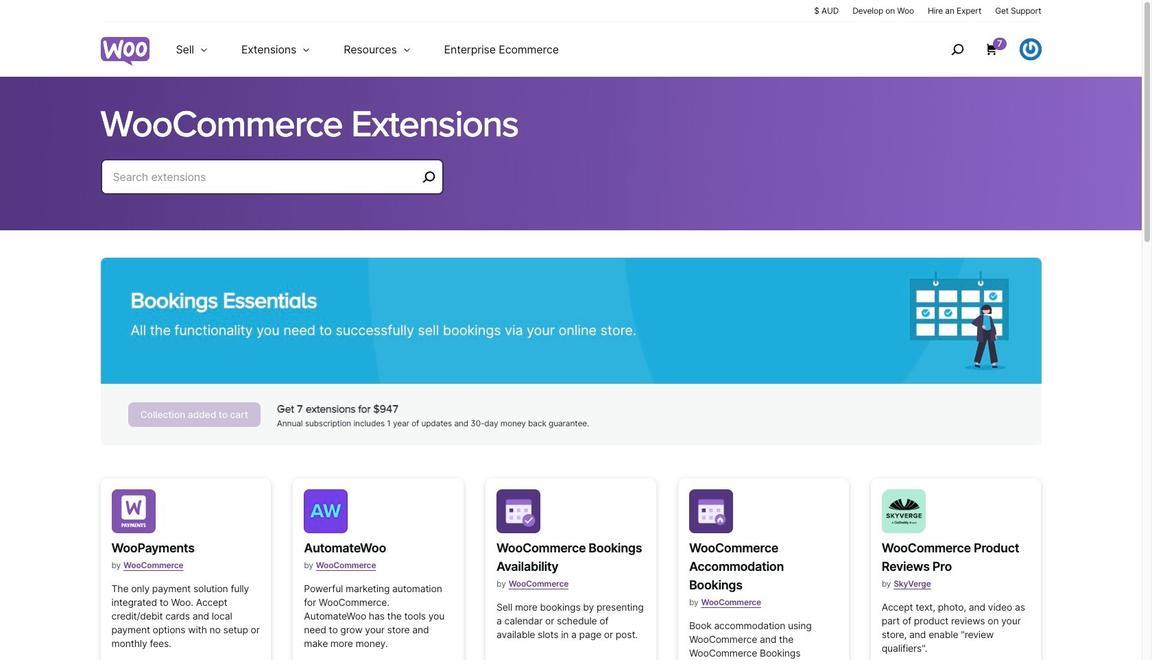Task type: locate. For each thing, give the bounding box(es) containing it.
open account menu image
[[1019, 38, 1041, 60]]

None search field
[[100, 159, 443, 211]]

service navigation menu element
[[922, 27, 1041, 72]]

Search extensions search field
[[113, 167, 417, 187]]



Task type: vqa. For each thing, say whether or not it's contained in the screenshot.
Affirm in affirm is the top-rated pay- over-time solution offering pay in 4 for everyday purchases or monthly installments for higher-ticket items.
no



Task type: describe. For each thing, give the bounding box(es) containing it.
search image
[[946, 38, 968, 60]]



